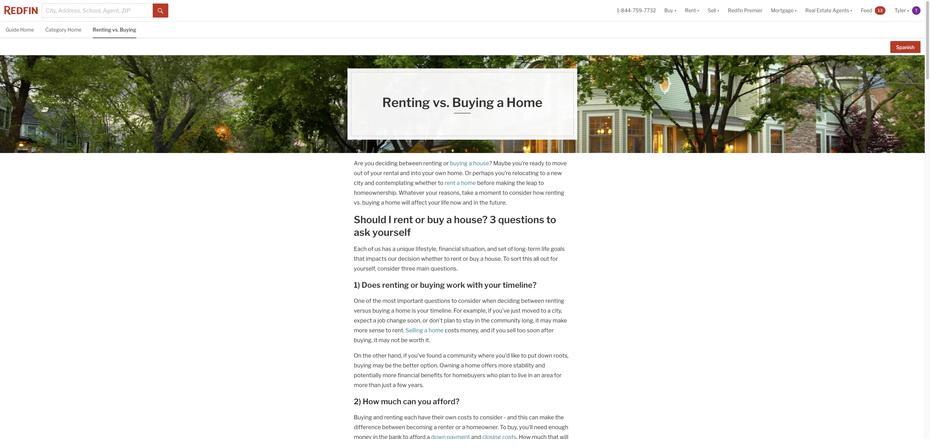 Task type: vqa. For each thing, say whether or not it's contained in the screenshot.
a inside "Should I rent or buy a house? 3 questions to ask yourself"
yes



Task type: describe. For each thing, give the bounding box(es) containing it.
goals
[[551, 246, 565, 253]]

much
[[381, 397, 401, 407]]

moved
[[522, 308, 540, 314]]

house?
[[454, 214, 488, 226]]

community inside on the other hand, if you've found a community where you'd like to put down roots, buying may be the better option. owning a home offers more stability and potentially more financial benefits for homebuyers who plan to live in an area for more than just a few years.
[[447, 353, 477, 359]]

leap
[[526, 180, 537, 187]]

buying and renting each have their own costs to consider - and this can make the difference between becoming a renter or a homeowner. to buy, you'll need enough money in the bank to afford a
[[354, 415, 568, 440]]

▾ for buy ▾
[[674, 8, 677, 13]]

home inside on the other hand, if you've found a community where you'd like to put down roots, buying may be the better option. owning a home offers more stability and potentially more financial benefits for homebuyers who plan to live in an area for more than just a few years.
[[465, 363, 480, 369]]

may inside costs money, and if you sell too soon after buying, it may not be worth it.
[[379, 337, 390, 344]]

the left most
[[373, 298, 381, 305]]

situation,
[[462, 246, 486, 253]]

homeowner.
[[466, 424, 499, 431]]

for down owning
[[444, 372, 451, 379]]

how
[[363, 397, 379, 407]]

sort
[[511, 256, 521, 262]]

homeownership.
[[354, 190, 397, 196]]

when
[[482, 298, 496, 305]]

roots,
[[553, 353, 568, 359]]

selling
[[406, 327, 423, 334]]

moment
[[479, 190, 501, 196]]

rent inside each of us has a unique lifestyle, financial situation, and set of long-term life goals that impacts our decision whether to rent or buy a house. to sort this all out for yourself, consider three main questions.
[[451, 256, 462, 262]]

the down moment
[[479, 200, 488, 206]]

you'd
[[496, 353, 510, 359]]

with
[[467, 281, 483, 290]]

sell ▾ button
[[704, 0, 724, 21]]

between inside the one of the most important questions to consider when deciding between renting versus buying a home is your timeline. for example, if you've just moved to a city, expect a job change soon, or don't plan to stay in the community long, it may make more sense to rent.
[[521, 298, 544, 305]]

guide
[[6, 27, 19, 33]]

potentially
[[354, 372, 381, 379]]

out inside each of us has a unique lifestyle, financial situation, and set of long-term life goals that impacts our decision whether to rent or buy a house. to sort this all out for yourself, consider three main questions.
[[540, 256, 549, 262]]

home down don't
[[429, 327, 444, 334]]

the down the example,
[[481, 318, 490, 324]]

you've
[[408, 353, 425, 359]]

future.
[[489, 200, 507, 206]]

worth
[[409, 337, 424, 344]]

be inside on the other hand, if you've found a community where you'd like to put down roots, buying may be the better option. owning a home offers more stability and potentially more financial benefits for homebuyers who plan to live in an area for more than just a few years.
[[385, 363, 392, 369]]

buying for renting vs. buying
[[120, 27, 136, 33]]

you'll
[[519, 424, 533, 431]]

▾ for tyler ▾
[[907, 8, 909, 13]]

soon,
[[407, 318, 421, 324]]

and inside before making the leap to homeownership. whatever your reasons, take a moment to consider how renting vs. buying a home will affect your life now and in the future.
[[463, 200, 472, 206]]

home inside before making the leap to homeownership. whatever your reasons, take a moment to consider how renting vs. buying a home will affect your life now and in the future.
[[385, 200, 400, 206]]

one
[[354, 298, 365, 305]]

now
[[450, 200, 461, 206]]

tyler
[[895, 8, 906, 13]]

759-
[[633, 8, 644, 13]]

their
[[432, 415, 444, 421]]

mortgage
[[771, 8, 794, 13]]

making
[[496, 180, 515, 187]]

all
[[533, 256, 539, 262]]

move
[[552, 160, 567, 167]]

0 vertical spatial rent
[[445, 180, 455, 187]]

to right leap
[[538, 180, 544, 187]]

and right - on the bottom of page
[[507, 415, 517, 421]]

to left the live
[[511, 372, 517, 379]]

or up important
[[411, 281, 418, 290]]

renter
[[438, 424, 454, 431]]

of left us
[[368, 246, 373, 253]]

before making the leap to homeownership. whatever your reasons, take a moment to consider how renting vs. buying a home will affect your life now and in the future.
[[354, 180, 564, 206]]

spanish
[[896, 44, 915, 50]]

if inside on the other hand, if you've found a community where you'd like to put down roots, buying may be the better option. owning a home offers more stability and potentially more financial benefits for homebuyers who plan to live in an area for more than just a few years.
[[403, 353, 407, 359]]

plan inside on the other hand, if you've found a community where you'd like to put down roots, buying may be the better option. owning a home offers more stability and potentially more financial benefits for homebuyers who plan to live in an area for more than just a few years.
[[499, 372, 510, 379]]

more down you'd
[[498, 363, 512, 369]]

deciding inside the one of the most important questions to consider when deciding between renting versus buying a home is your timeline. for example, if you've just moved to a city, expect a job change soon, or don't plan to stay in the community long, it may make more sense to rent.
[[498, 298, 520, 305]]

city
[[354, 180, 363, 187]]

7732
[[644, 8, 656, 13]]

submit search image
[[158, 8, 163, 14]]

your down are you deciding between renting or buying a house
[[422, 170, 434, 177]]

long,
[[522, 318, 534, 324]]

job
[[377, 318, 385, 324]]

change
[[387, 318, 406, 324]]

to left move
[[546, 160, 551, 167]]

few
[[397, 382, 407, 389]]

your up when
[[484, 281, 501, 290]]

buying inside the one of the most important questions to consider when deciding between renting versus buying a home is your timeline. for example, if you've just moved to a city, expect a job change soon, or don't plan to stay in the community long, it may make more sense to rent.
[[372, 308, 390, 314]]

to left rent.
[[386, 327, 391, 334]]

one of the most important questions to consider when deciding between renting versus buying a home is your timeline. for example, if you've just moved to a city, expect a job change soon, or don't plan to stay in the community long, it may make more sense to rent.
[[354, 298, 567, 334]]

be inside costs money, and if you sell too soon after buying, it may not be worth it.
[[401, 337, 408, 344]]

sell ▾ button
[[708, 0, 719, 21]]

and left into
[[400, 170, 410, 177]]

or inside the one of the most important questions to consider when deciding between renting versus buying a home is your timeline. for example, if you've just moved to a city, expect a job change soon, or don't plan to stay in the community long, it may make more sense to rent.
[[423, 318, 428, 324]]

and inside on the other hand, if you've found a community where you'd like to put down roots, buying may be the better option. owning a home offers more stability and potentially more financial benefits for homebuyers who plan to live in an area for more than just a few years.
[[535, 363, 545, 369]]

a inside should i rent or buy a house? 3 questions to ask yourself
[[446, 214, 452, 226]]

relocating
[[512, 170, 539, 177]]

are you deciding between renting or buying a house
[[354, 160, 489, 167]]

between inside buying and renting each have their own costs to consider - and this can make the difference between becoming a renter or a homeowner. to buy, you'll need enough money in the bank to afford a
[[382, 424, 405, 431]]

should i rent or buy a house? 3 questions to ask yourself
[[354, 214, 556, 239]]

this inside buying and renting each have their own costs to consider - and this can make the difference between becoming a renter or a homeowner. to buy, you'll need enough money in the bank to afford a
[[518, 415, 528, 421]]

mortgage ▾ button
[[771, 0, 797, 21]]

sell
[[708, 8, 716, 13]]

-
[[504, 415, 506, 421]]

may inside the one of the most important questions to consider when deciding between renting versus buying a home is your timeline. for example, if you've just moved to a city, expect a job change soon, or don't plan to stay in the community long, it may make more sense to rent.
[[540, 318, 551, 324]]

whether inside ? maybe you're ready to move out of your rental and into your own home. or perhaps you're relocating to a new city and contemplating whether to
[[415, 180, 437, 187]]

to down making
[[502, 190, 508, 196]]

if inside the one of the most important questions to consider when deciding between renting versus buying a home is your timeline. for example, if you've just moved to a city, expect a job change soon, or don't plan to stay in the community long, it may make more sense to rent.
[[488, 308, 492, 314]]

the down relocating
[[516, 180, 525, 187]]

costs inside costs money, and if you sell too soon after buying, it may not be worth it.
[[445, 327, 459, 334]]

rent ▾ button
[[685, 0, 699, 21]]

to down "ready"
[[540, 170, 545, 177]]

renting for renting vs. buying
[[93, 27, 111, 33]]

more down hand,
[[383, 372, 396, 379]]

own inside buying and renting each have their own costs to consider - and this can make the difference between becoming a renter or a homeowner. to buy, you'll need enough money in the bank to afford a
[[445, 415, 456, 421]]

the left the bank
[[379, 434, 388, 440]]

selling a home link
[[406, 327, 444, 334]]

1-844-759-7732
[[617, 8, 656, 13]]

City, Address, School, Agent, ZIP search field
[[42, 4, 153, 18]]

0 vertical spatial deciding
[[375, 160, 398, 167]]

financial inside each of us has a unique lifestyle, financial situation, and set of long-term life goals that impacts our decision whether to rent or buy a house. to sort this all out for yourself, consider three main questions.
[[439, 246, 461, 253]]

main
[[417, 266, 429, 272]]

plan inside the one of the most important questions to consider when deciding between renting versus buying a home is your timeline. for example, if you've just moved to a city, expect a job change soon, or don't plan to stay in the community long, it may make more sense to rent.
[[444, 318, 455, 324]]

1-
[[617, 8, 621, 13]]

home for guide home
[[20, 27, 34, 33]]

should
[[354, 214, 386, 226]]

of right 'set'
[[508, 246, 513, 253]]

mortgage ▾
[[771, 8, 797, 13]]

0 vertical spatial you
[[364, 160, 374, 167]]

this inside each of us has a unique lifestyle, financial situation, and set of long-term life goals that impacts our decision whether to rent or buy a house. to sort this all out for yourself, consider three main questions.
[[522, 256, 532, 262]]

out inside ? maybe you're ready to move out of your rental and into your own home. or perhaps you're relocating to a new city and contemplating whether to
[[354, 170, 363, 177]]

to right moved
[[541, 308, 546, 314]]

vs. inside before making the leap to homeownership. whatever your reasons, take a moment to consider how renting vs. buying a home will affect your life now and in the future.
[[354, 200, 361, 206]]

to up homeowner.
[[473, 415, 479, 421]]

three
[[401, 266, 415, 272]]

your right affect
[[428, 200, 440, 206]]

your left rental
[[370, 170, 382, 177]]

questions inside the one of the most important questions to consider when deciding between renting versus buying a home is your timeline. for example, if you've just moved to a city, expect a job change soon, or don't plan to stay in the community long, it may make more sense to rent.
[[424, 298, 450, 305]]

whether inside each of us has a unique lifestyle, financial situation, and set of long-term life goals that impacts our decision whether to rent or buy a house. to sort this all out for yourself, consider three main questions.
[[421, 256, 443, 262]]

to left the put
[[521, 353, 527, 359]]

buy
[[664, 8, 673, 13]]

not
[[391, 337, 400, 344]]

lifestyle,
[[416, 246, 437, 253]]

renting inside the one of the most important questions to consider when deciding between renting versus buying a home is your timeline. for example, if you've just moved to a city, expect a job change soon, or don't plan to stay in the community long, it may make more sense to rent.
[[545, 298, 564, 305]]

most
[[382, 298, 396, 305]]

questions inside should i rent or buy a house? 3 questions to ask yourself
[[498, 214, 544, 226]]

you've
[[493, 308, 510, 314]]

impacts
[[366, 256, 387, 262]]

vs. for renting vs. buying
[[112, 27, 119, 33]]

bank
[[389, 434, 402, 440]]

13
[[878, 8, 883, 13]]

if inside costs money, and if you sell too soon after buying, it may not be worth it.
[[491, 327, 495, 334]]

consider inside before making the leap to homeownership. whatever your reasons, take a moment to consider how renting vs. buying a home will affect your life now and in the future.
[[509, 190, 532, 196]]

to inside each of us has a unique lifestyle, financial situation, and set of long-term life goals that impacts our decision whether to rent or buy a house. to sort this all out for yourself, consider three main questions.
[[444, 256, 450, 262]]

just inside the one of the most important questions to consider when deciding between renting versus buying a home is your timeline. for example, if you've just moved to a city, expect a job change soon, or don't plan to stay in the community long, it may make more sense to rent.
[[511, 308, 521, 314]]

has
[[382, 246, 391, 253]]

offers
[[481, 363, 497, 369]]

the down hand,
[[393, 363, 402, 369]]

0 vertical spatial you're
[[512, 160, 528, 167]]

option.
[[420, 363, 438, 369]]

buying inside buying and renting each have their own costs to consider - and this can make the difference between becoming a renter or a homeowner. to buy, you'll need enough money in the bank to afford a
[[354, 415, 372, 421]]

for inside each of us has a unique lifestyle, financial situation, and set of long-term life goals that impacts our decision whether to rent or buy a house. to sort this all out for yourself, consider three main questions.
[[550, 256, 558, 262]]

buying for renting vs. buying a home
[[452, 95, 494, 110]]

your up affect
[[426, 190, 438, 196]]

renting vs. buying
[[93, 27, 136, 33]]

where
[[478, 353, 494, 359]]

you for costs money, and if you sell too soon after buying, it may not be worth it.
[[496, 327, 506, 334]]

rent inside should i rent or buy a house? 3 questions to ask yourself
[[394, 214, 413, 226]]

house.
[[485, 256, 502, 262]]

home down "or" on the top of the page
[[461, 180, 476, 187]]

real
[[805, 8, 816, 13]]

important
[[397, 298, 423, 305]]

make inside buying and renting each have their own costs to consider - and this can make the difference between becoming a renter or a homeowner. to buy, you'll need enough money in the bank to afford a
[[540, 415, 554, 421]]



Task type: locate. For each thing, give the bounding box(es) containing it.
need
[[534, 424, 547, 431]]

0 horizontal spatial buying
[[120, 27, 136, 33]]

community up owning
[[447, 353, 477, 359]]

0 horizontal spatial you're
[[495, 170, 511, 177]]

of up homeownership.
[[364, 170, 369, 177]]

0 vertical spatial make
[[553, 318, 567, 324]]

don't
[[429, 318, 443, 324]]

1 horizontal spatial financial
[[439, 246, 461, 253]]

financial inside on the other hand, if you've found a community where you'd like to put down roots, buying may be the better option. owning a home offers more stability and potentially more financial benefits for homebuyers who plan to live in an area for more than just a few years.
[[398, 372, 420, 379]]

vs. for renting vs. buying a home
[[433, 95, 449, 110]]

rent up questions.
[[451, 256, 462, 262]]

perhaps
[[472, 170, 494, 177]]

stability
[[513, 363, 534, 369]]

premier
[[744, 8, 763, 13]]

1 horizontal spatial you
[[418, 397, 431, 407]]

house
[[473, 160, 489, 167]]

and up house.
[[487, 246, 497, 253]]

0 vertical spatial out
[[354, 170, 363, 177]]

▾ for rent ▾
[[697, 8, 699, 13]]

between up moved
[[521, 298, 544, 305]]

it right long,
[[536, 318, 539, 324]]

0 vertical spatial be
[[401, 337, 408, 344]]

1 vertical spatial questions
[[424, 298, 450, 305]]

this
[[522, 256, 532, 262], [518, 415, 528, 421]]

more inside the one of the most important questions to consider when deciding between renting versus buying a home is your timeline. for example, if you've just moved to a city, expect a job change soon, or don't plan to stay in the community long, it may make more sense to rent.
[[354, 327, 368, 334]]

you for 2) how much can you afford?
[[418, 397, 431, 407]]

yourself
[[372, 227, 411, 239]]

in down "difference"
[[373, 434, 378, 440]]

or up home.
[[443, 160, 449, 167]]

each of us has a unique lifestyle, financial situation, and set of long-term life goals that impacts our decision whether to rent or buy a house. to sort this all out for yourself, consider three main questions.
[[354, 246, 565, 272]]

1 vertical spatial it
[[374, 337, 377, 344]]

yourself,
[[354, 266, 376, 272]]

example,
[[463, 308, 487, 314]]

home.
[[447, 170, 464, 177]]

tyler ▾
[[895, 8, 909, 13]]

make inside the one of the most important questions to consider when deciding between renting versus buying a home is your timeline. for example, if you've just moved to a city, expect a job change soon, or don't plan to stay in the community long, it may make more sense to rent.
[[553, 318, 567, 324]]

or inside each of us has a unique lifestyle, financial situation, and set of long-term life goals that impacts our decision whether to rent or buy a house. to sort this all out for yourself, consider three main questions.
[[463, 256, 468, 262]]

reasons,
[[439, 190, 461, 196]]

rent ▾
[[685, 8, 699, 13]]

1 horizontal spatial questions
[[498, 214, 544, 226]]

between up into
[[399, 160, 422, 167]]

2 ▾ from the left
[[697, 8, 699, 13]]

can up the each
[[403, 397, 416, 407]]

3 ▾ from the left
[[717, 8, 719, 13]]

2 vertical spatial rent
[[451, 256, 462, 262]]

your right is
[[417, 308, 429, 314]]

than
[[369, 382, 381, 389]]

rent a home
[[445, 180, 476, 187]]

or down situation,
[[463, 256, 468, 262]]

1 vertical spatial this
[[518, 415, 528, 421]]

it inside the one of the most important questions to consider when deciding between renting versus buying a home is your timeline. for example, if you've just moved to a city, expect a job change soon, or don't plan to stay in the community long, it may make more sense to rent.
[[536, 318, 539, 324]]

1 horizontal spatial life
[[542, 246, 550, 253]]

to inside buying and renting each have their own costs to consider - and this can make the difference between becoming a renter or a homeowner. to buy, you'll need enough money in the bank to afford a
[[500, 424, 506, 431]]

just inside on the other hand, if you've found a community where you'd like to put down roots, buying may be the better option. owning a home offers more stability and potentially more financial benefits for homebuyers who plan to live in an area for more than just a few years.
[[382, 382, 392, 389]]

buying up home.
[[450, 160, 468, 167]]

afford?
[[433, 397, 460, 407]]

have
[[418, 415, 431, 421]]

in inside before making the leap to homeownership. whatever your reasons, take a moment to consider how renting vs. buying a home will affect your life now and in the future.
[[474, 200, 478, 206]]

and inside costs money, and if you sell too soon after buying, it may not be worth it.
[[480, 327, 490, 334]]

rent right i
[[394, 214, 413, 226]]

new
[[551, 170, 562, 177]]

before
[[477, 180, 495, 187]]

on
[[354, 353, 361, 359]]

0 vertical spatial community
[[491, 318, 521, 324]]

consider up homeowner.
[[480, 415, 503, 421]]

1 horizontal spatial can
[[529, 415, 538, 421]]

buy inside should i rent or buy a house? 3 questions to ask yourself
[[427, 214, 444, 226]]

0 vertical spatial questions
[[498, 214, 544, 226]]

▾ inside real estate agents ▾ link
[[850, 8, 853, 13]]

and up an
[[535, 363, 545, 369]]

an
[[534, 372, 540, 379]]

1 vertical spatial deciding
[[498, 298, 520, 305]]

whether down lifestyle,
[[421, 256, 443, 262]]

2 vertical spatial may
[[373, 363, 384, 369]]

and right city
[[365, 180, 374, 187]]

for
[[454, 308, 462, 314]]

1 horizontal spatial out
[[540, 256, 549, 262]]

0 vertical spatial life
[[441, 200, 449, 206]]

or inside should i rent or buy a house? 3 questions to ask yourself
[[415, 214, 425, 226]]

home left will
[[385, 200, 400, 206]]

1 vertical spatial whether
[[421, 256, 443, 262]]

0 vertical spatial may
[[540, 318, 551, 324]]

out down are
[[354, 170, 363, 177]]

1 vertical spatial make
[[540, 415, 554, 421]]

0 vertical spatial renting
[[93, 27, 111, 33]]

1 vertical spatial renting
[[382, 95, 430, 110]]

questions up timeline.
[[424, 298, 450, 305]]

are
[[354, 160, 363, 167]]

renting
[[93, 27, 111, 33], [382, 95, 430, 110]]

consider down leap
[[509, 190, 532, 196]]

▾ for sell ▾
[[717, 8, 719, 13]]

plan down timeline.
[[444, 318, 455, 324]]

1 vertical spatial just
[[382, 382, 392, 389]]

1 vertical spatial you
[[496, 327, 506, 334]]

renting for renting vs. buying a home
[[382, 95, 430, 110]]

live
[[518, 372, 527, 379]]

1 vertical spatial between
[[521, 298, 544, 305]]

1 horizontal spatial home
[[68, 27, 81, 33]]

rent a home link
[[445, 180, 476, 187]]

1 horizontal spatial deciding
[[498, 298, 520, 305]]

you're down maybe
[[495, 170, 511, 177]]

be right not
[[401, 337, 408, 344]]

of inside ? maybe you're ready to move out of your rental and into your own home. or perhaps you're relocating to a new city and contemplating whether to
[[364, 170, 369, 177]]

▾ inside buy ▾ dropdown button
[[674, 8, 677, 13]]

down
[[538, 353, 552, 359]]

agents
[[833, 8, 849, 13]]

home for category home
[[68, 27, 81, 33]]

it inside costs money, and if you sell too soon after buying, it may not be worth it.
[[374, 337, 377, 344]]

0 horizontal spatial be
[[385, 363, 392, 369]]

category
[[45, 27, 66, 33]]

be down hand,
[[385, 363, 392, 369]]

2 vertical spatial if
[[403, 353, 407, 359]]

1 vertical spatial own
[[445, 415, 456, 421]]

1 vertical spatial if
[[491, 327, 495, 334]]

0 horizontal spatial out
[[354, 170, 363, 177]]

make down city,
[[553, 318, 567, 324]]

questions
[[498, 214, 544, 226], [424, 298, 450, 305]]

in up house?
[[474, 200, 478, 206]]

4 ▾ from the left
[[795, 8, 797, 13]]

if down when
[[488, 308, 492, 314]]

1-844-759-7732 link
[[617, 8, 656, 13]]

you right are
[[364, 160, 374, 167]]

1 vertical spatial out
[[540, 256, 549, 262]]

1 horizontal spatial just
[[511, 308, 521, 314]]

sell
[[507, 327, 516, 334]]

2 vertical spatial vs.
[[354, 200, 361, 206]]

for down goals at the right
[[550, 256, 558, 262]]

i
[[388, 214, 391, 226]]

0 horizontal spatial vs.
[[112, 27, 119, 33]]

0 horizontal spatial plan
[[444, 318, 455, 324]]

may left not
[[379, 337, 390, 344]]

1 horizontal spatial you're
[[512, 160, 528, 167]]

on the other hand, if you've found a community where you'd like to put down roots, buying may be the better option. owning a home offers more stability and potentially more financial benefits for homebuyers who plan to live in an area for more than just a few years.
[[354, 353, 568, 389]]

if right hand,
[[403, 353, 407, 359]]

2 vertical spatial buying
[[354, 415, 372, 421]]

2 horizontal spatial home
[[507, 95, 542, 110]]

or inside buying and renting each have their own costs to consider - and this can make the difference between becoming a renter or a homeowner. to buy, you'll need enough money in the bank to afford a
[[455, 424, 461, 431]]

take
[[462, 190, 474, 196]]

to inside should i rent or buy a house? 3 questions to ask yourself
[[546, 214, 556, 226]]

1 vertical spatial rent
[[394, 214, 413, 226]]

mortgage ▾ button
[[767, 0, 801, 21]]

to left sort
[[503, 256, 509, 262]]

0 vertical spatial this
[[522, 256, 532, 262]]

1 horizontal spatial plan
[[499, 372, 510, 379]]

maybe
[[493, 160, 511, 167]]

your inside the one of the most important questions to consider when deciding between renting versus buying a home is your timeline. for example, if you've just moved to a city, expect a job change soon, or don't plan to stay in the community long, it may make more sense to rent.
[[417, 308, 429, 314]]

0 horizontal spatial life
[[441, 200, 449, 206]]

buying,
[[354, 337, 373, 344]]

to up questions.
[[444, 256, 450, 262]]

homebuyers
[[452, 372, 485, 379]]

own up renter
[[445, 415, 456, 421]]

0 vertical spatial if
[[488, 308, 492, 314]]

consider inside the one of the most important questions to consider when deciding between renting versus buying a home is your timeline. for example, if you've just moved to a city, expect a job change soon, or don't plan to stay in the community long, it may make more sense to rent.
[[458, 298, 481, 305]]

to right the bank
[[403, 434, 408, 440]]

▾ right tyler
[[907, 8, 909, 13]]

it
[[536, 318, 539, 324], [374, 337, 377, 344]]

1 vertical spatial can
[[529, 415, 538, 421]]

0 horizontal spatial buy
[[427, 214, 444, 226]]

? maybe you're ready to move out of your rental and into your own home. or perhaps you're relocating to a new city and contemplating whether to
[[354, 160, 567, 187]]

sell ▾
[[708, 8, 719, 13]]

0 vertical spatial between
[[399, 160, 422, 167]]

1 vertical spatial you're
[[495, 170, 511, 177]]

1 vertical spatial be
[[385, 363, 392, 369]]

more down expect
[[354, 327, 368, 334]]

to inside each of us has a unique lifestyle, financial situation, and set of long-term life goals that impacts our decision whether to rent or buy a house. to sort this all out for yourself, consider three main questions.
[[503, 256, 509, 262]]

2 horizontal spatial vs.
[[433, 95, 449, 110]]

timeline?
[[503, 281, 537, 290]]

our
[[388, 256, 397, 262]]

1 ▾ from the left
[[674, 8, 677, 13]]

1)
[[354, 281, 360, 290]]

deciding up you've on the bottom right of the page
[[498, 298, 520, 305]]

0 vertical spatial whether
[[415, 180, 437, 187]]

guide home link
[[6, 21, 34, 37]]

consider inside each of us has a unique lifestyle, financial situation, and set of long-term life goals that impacts our decision whether to rent or buy a house. to sort this all out for yourself, consider three main questions.
[[377, 266, 400, 272]]

1 horizontal spatial buying
[[354, 415, 372, 421]]

buying inside on the other hand, if you've found a community where you'd like to put down roots, buying may be the better option. owning a home offers more stability and potentially more financial benefits for homebuyers who plan to live in an area for more than just a few years.
[[354, 363, 371, 369]]

the right on
[[363, 353, 371, 359]]

0 horizontal spatial can
[[403, 397, 416, 407]]

1 vertical spatial vs.
[[433, 95, 449, 110]]

2) how much can you afford?
[[354, 397, 460, 407]]

in right stay
[[475, 318, 480, 324]]

in inside buying and renting each have their own costs to consider - and this can make the difference between becoming a renter or a homeowner. to buy, you'll need enough money in the bank to afford a
[[373, 434, 378, 440]]

0 horizontal spatial just
[[382, 382, 392, 389]]

1 horizontal spatial it
[[536, 318, 539, 324]]

the
[[516, 180, 525, 187], [479, 200, 488, 206], [373, 298, 381, 305], [481, 318, 490, 324], [363, 353, 371, 359], [393, 363, 402, 369], [555, 415, 564, 421], [379, 434, 388, 440]]

1 horizontal spatial community
[[491, 318, 521, 324]]

844-
[[621, 8, 633, 13]]

1 horizontal spatial buy
[[470, 256, 479, 262]]

to up reasons,
[[438, 180, 443, 187]]

buying a house link
[[450, 160, 489, 167]]

questions right 3
[[498, 214, 544, 226]]

costs inside buying and renting each have their own costs to consider - and this can make the difference between becoming a renter or a homeowner. to buy, you'll need enough money in the bank to afford a
[[458, 415, 472, 421]]

buying up job
[[372, 308, 390, 314]]

buy ▾
[[664, 8, 677, 13]]

own inside ? maybe you're ready to move out of your rental and into your own home. or perhaps you're relocating to a new city and contemplating whether to
[[435, 170, 446, 177]]

▾ right mortgage
[[795, 8, 797, 13]]

5 ▾ from the left
[[850, 8, 853, 13]]

or right renter
[[455, 424, 461, 431]]

user photo image
[[912, 6, 921, 15]]

life
[[441, 200, 449, 206], [542, 246, 550, 253]]

community inside the one of the most important questions to consider when deciding between renting versus buying a home is your timeline. for example, if you've just moved to a city, expect a job change soon, or don't plan to stay in the community long, it may make more sense to rent.
[[491, 318, 521, 324]]

in inside the one of the most important questions to consider when deciding between renting versus buying a home is your timeline. for example, if you've just moved to a city, expect a job change soon, or don't plan to stay in the community long, it may make more sense to rent.
[[475, 318, 480, 324]]

term
[[528, 246, 540, 253]]

0 vertical spatial can
[[403, 397, 416, 407]]

a
[[497, 95, 504, 110], [469, 160, 472, 167], [547, 170, 550, 177], [457, 180, 460, 187], [475, 190, 478, 196], [381, 200, 384, 206], [446, 214, 452, 226], [392, 246, 396, 253], [480, 256, 483, 262], [391, 308, 394, 314], [548, 308, 551, 314], [373, 318, 376, 324], [424, 327, 427, 334], [443, 353, 446, 359], [461, 363, 464, 369], [393, 382, 396, 389], [434, 424, 437, 431], [462, 424, 465, 431], [427, 434, 430, 440]]

consider inside buying and renting each have their own costs to consider - and this can make the difference between becoming a renter or a homeowner. to buy, you'll need enough money in the bank to afford a
[[480, 415, 503, 421]]

real estate agents ▾ link
[[805, 0, 853, 21]]

home up homebuyers
[[465, 363, 480, 369]]

life left now
[[441, 200, 449, 206]]

more down the potentially
[[354, 382, 368, 389]]

plan right who
[[499, 372, 510, 379]]

hand,
[[388, 353, 402, 359]]

0 vertical spatial to
[[503, 256, 509, 262]]

money,
[[460, 327, 479, 334]]

▾ inside sell ▾ dropdown button
[[717, 8, 719, 13]]

just right than
[[382, 382, 392, 389]]

of inside the one of the most important questions to consider when deciding between renting versus buying a home is your timeline. for example, if you've just moved to a city, expect a job change soon, or don't plan to stay in the community long, it may make more sense to rent.
[[366, 298, 371, 305]]

0 horizontal spatial community
[[447, 353, 477, 359]]

life right term
[[542, 246, 550, 253]]

1 horizontal spatial vs.
[[354, 200, 361, 206]]

rent
[[685, 8, 696, 13]]

0 vertical spatial just
[[511, 308, 521, 314]]

spanish button
[[890, 41, 921, 53]]

you're up relocating
[[512, 160, 528, 167]]

0 vertical spatial plan
[[444, 318, 455, 324]]

the up enough
[[555, 415, 564, 421]]

life inside before making the leap to homeownership. whatever your reasons, take a moment to consider how renting vs. buying a home will affect your life now and in the future.
[[441, 200, 449, 206]]

0 horizontal spatial you
[[364, 160, 374, 167]]

guide home
[[6, 27, 34, 33]]

buying down homeownership.
[[362, 200, 380, 206]]

1 horizontal spatial be
[[401, 337, 408, 344]]

renting inside before making the leap to homeownership. whatever your reasons, take a moment to consider how renting vs. buying a home will affect your life now and in the future.
[[545, 190, 564, 196]]

home inside the one of the most important questions to consider when deciding between renting versus buying a home is your timeline. for example, if you've just moved to a city, expect a job change soon, or don't plan to stay in the community long, it may make more sense to rent.
[[396, 308, 411, 314]]

0 vertical spatial own
[[435, 170, 446, 177]]

expect
[[354, 318, 372, 324]]

of right one
[[366, 298, 371, 305]]

in inside on the other hand, if you've found a community where you'd like to put down roots, buying may be the better option. owning a home offers more stability and potentially more financial benefits for homebuyers who plan to live in an area for more than just a few years.
[[528, 372, 533, 379]]

deciding up rental
[[375, 160, 398, 167]]

ask
[[354, 227, 370, 239]]

buying up the potentially
[[354, 363, 371, 369]]

1 vertical spatial costs
[[458, 415, 472, 421]]

2 vertical spatial between
[[382, 424, 405, 431]]

to left stay
[[456, 318, 462, 324]]

1 vertical spatial to
[[500, 424, 506, 431]]

and inside each of us has a unique lifestyle, financial situation, and set of long-term life goals that impacts our decision whether to rent or buy a house. to sort this all out for yourself, consider three main questions.
[[487, 246, 497, 253]]

life inside each of us has a unique lifestyle, financial situation, and set of long-term life goals that impacts our decision whether to rent or buy a house. to sort this all out for yourself, consider three main questions.
[[542, 246, 550, 253]]

financial down better
[[398, 372, 420, 379]]

0 horizontal spatial deciding
[[375, 160, 398, 167]]

to up for
[[451, 298, 457, 305]]

consider up the example,
[[458, 298, 481, 305]]

you up have
[[418, 397, 431, 407]]

rent ▾ button
[[681, 0, 704, 21]]

and right money,
[[480, 327, 490, 334]]

1 vertical spatial buy
[[470, 256, 479, 262]]

you inside costs money, and if you sell too soon after buying, it may not be worth it.
[[496, 327, 506, 334]]

▾ inside mortgage ▾ dropdown button
[[795, 8, 797, 13]]

6 ▾ from the left
[[907, 8, 909, 13]]

work
[[446, 281, 465, 290]]

▾ for mortgage ▾
[[795, 8, 797, 13]]

0 vertical spatial buy
[[427, 214, 444, 226]]

consider down our
[[377, 266, 400, 272]]

1 vertical spatial buying
[[452, 95, 494, 110]]

area
[[541, 372, 553, 379]]

0 vertical spatial costs
[[445, 327, 459, 334]]

may inside on the other hand, if you've found a community where you'd like to put down roots, buying may be the better option. owning a home offers more stability and potentially more financial benefits for homebuyers who plan to live in an area for more than just a few years.
[[373, 363, 384, 369]]

after
[[541, 327, 554, 334]]

0 horizontal spatial home
[[20, 27, 34, 33]]

0 vertical spatial financial
[[439, 246, 461, 253]]

1 horizontal spatial renting
[[382, 95, 430, 110]]

home left is
[[396, 308, 411, 314]]

like
[[511, 353, 520, 359]]

▾ right rent at the top right of the page
[[697, 8, 699, 13]]

may down other
[[373, 363, 384, 369]]

rental
[[383, 170, 399, 177]]

becoming
[[406, 424, 433, 431]]

rent.
[[392, 327, 404, 334]]

costs up homeowner.
[[458, 415, 472, 421]]

1 vertical spatial community
[[447, 353, 477, 359]]

who
[[487, 372, 498, 379]]

category home link
[[45, 21, 81, 37]]

2)
[[354, 397, 361, 407]]

buy inside each of us has a unique lifestyle, financial situation, and set of long-term life goals that impacts our decision whether to rent or buy a house. to sort this all out for yourself, consider three main questions.
[[470, 256, 479, 262]]

or
[[465, 170, 471, 177]]

2 horizontal spatial you
[[496, 327, 506, 334]]

1 vertical spatial financial
[[398, 372, 420, 379]]

that
[[354, 256, 365, 262]]

0 horizontal spatial financial
[[398, 372, 420, 379]]

consider
[[509, 190, 532, 196], [377, 266, 400, 272], [458, 298, 481, 305], [480, 415, 503, 421]]

contemplating
[[376, 180, 414, 187]]

0 vertical spatial vs.
[[112, 27, 119, 33]]

and up "difference"
[[373, 415, 383, 421]]

can inside buying and renting each have their own costs to consider - and this can make the difference between becoming a renter or a homeowner. to buy, you'll need enough money in the bank to afford a
[[529, 415, 538, 421]]

own left home.
[[435, 170, 446, 177]]

costs left money,
[[445, 327, 459, 334]]

costs
[[445, 327, 459, 334], [458, 415, 472, 421]]

for right area at the right of the page
[[554, 372, 562, 379]]

years.
[[408, 382, 424, 389]]

owning
[[440, 363, 460, 369]]

▾ inside rent ▾ dropdown button
[[697, 8, 699, 13]]

to up goals at the right
[[546, 214, 556, 226]]

0 vertical spatial buying
[[120, 27, 136, 33]]

renting inside buying and renting each have their own costs to consider - and this can make the difference between becoming a renter or a homeowner. to buy, you'll need enough money in the bank to afford a
[[384, 415, 403, 421]]

2 vertical spatial you
[[418, 397, 431, 407]]

1 vertical spatial life
[[542, 246, 550, 253]]

of
[[364, 170, 369, 177], [368, 246, 373, 253], [508, 246, 513, 253], [366, 298, 371, 305]]

be
[[401, 337, 408, 344], [385, 363, 392, 369]]

deciding
[[375, 160, 398, 167], [498, 298, 520, 305]]

▾ right agents
[[850, 8, 853, 13]]

0 vertical spatial it
[[536, 318, 539, 324]]

to left buy,
[[500, 424, 506, 431]]

0 horizontal spatial it
[[374, 337, 377, 344]]

▾ right buy
[[674, 8, 677, 13]]

2 horizontal spatial buying
[[452, 95, 494, 110]]

is
[[412, 308, 416, 314]]

out right all
[[540, 256, 549, 262]]

0 horizontal spatial renting
[[93, 27, 111, 33]]

buying inside before making the leap to homeownership. whatever your reasons, take a moment to consider how renting vs. buying a home will affect your life now and in the future.
[[362, 200, 380, 206]]

1 vertical spatial plan
[[499, 372, 510, 379]]

a inside ? maybe you're ready to move out of your rental and into your own home. or perhaps you're relocating to a new city and contemplating whether to
[[547, 170, 550, 177]]

to
[[546, 160, 551, 167], [540, 170, 545, 177], [438, 180, 443, 187], [538, 180, 544, 187], [502, 190, 508, 196], [546, 214, 556, 226], [444, 256, 450, 262], [451, 298, 457, 305], [541, 308, 546, 314], [456, 318, 462, 324], [386, 327, 391, 334], [521, 353, 527, 359], [511, 372, 517, 379], [473, 415, 479, 421], [403, 434, 408, 440]]

0 horizontal spatial questions
[[424, 298, 450, 305]]

buying down main
[[420, 281, 445, 290]]



